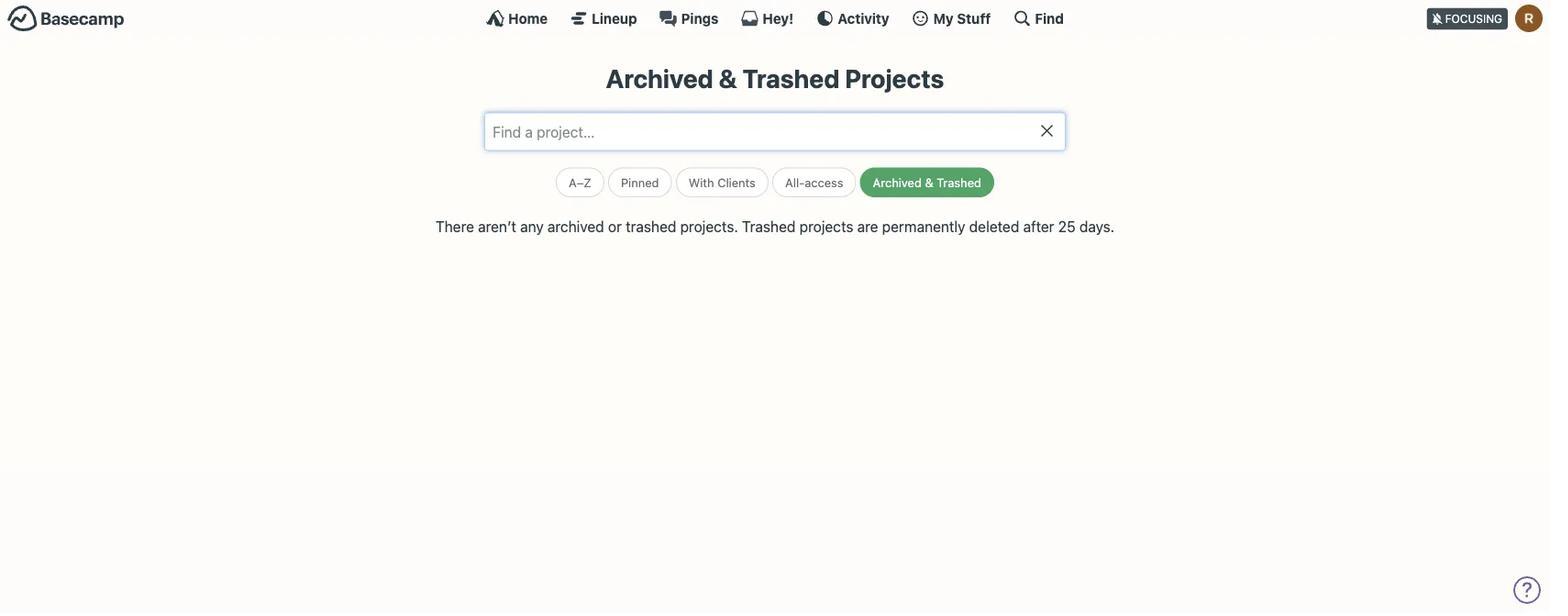 Task type: locate. For each thing, give the bounding box(es) containing it.
are
[[858, 218, 879, 235]]

2 vertical spatial trashed
[[742, 218, 796, 235]]

&
[[719, 63, 738, 93], [925, 175, 934, 189]]

trashed
[[743, 63, 840, 93], [937, 175, 982, 189], [742, 218, 796, 235]]

with
[[689, 175, 715, 189]]

archived for archived & trashed
[[873, 175, 922, 189]]

any
[[520, 218, 544, 235]]

1 vertical spatial &
[[925, 175, 934, 189]]

after
[[1024, 218, 1055, 235]]

& for archived & trashed projects
[[719, 63, 738, 93]]

days.
[[1080, 218, 1115, 235]]

find
[[1036, 10, 1064, 26]]

1 vertical spatial trashed
[[937, 175, 982, 189]]

trashed up find a project… "text box"
[[743, 63, 840, 93]]

lineup link
[[570, 9, 637, 28]]

a–z link
[[556, 167, 605, 197]]

a–z
[[569, 175, 592, 189]]

trashed down all-
[[742, 218, 796, 235]]

permanently
[[883, 218, 966, 235]]

archived & trashed link
[[860, 167, 995, 197]]

with clients
[[689, 175, 756, 189]]

0 vertical spatial trashed
[[743, 63, 840, 93]]

Find a project… text field
[[485, 112, 1066, 151]]

trashed for archived & trashed
[[937, 175, 982, 189]]

pings button
[[659, 9, 719, 28]]

my
[[934, 10, 954, 26]]

& inside archived & trashed link
[[925, 175, 934, 189]]

pinned
[[621, 175, 659, 189]]

archived
[[606, 63, 714, 93], [873, 175, 922, 189]]

& up permanently at top
[[925, 175, 934, 189]]

deleted
[[970, 218, 1020, 235]]

archived down pings popup button
[[606, 63, 714, 93]]

my stuff
[[934, 10, 991, 26]]

navigation containing a–z
[[291, 160, 1260, 197]]

access
[[805, 175, 844, 189]]

1 vertical spatial archived
[[873, 175, 922, 189]]

hey! button
[[741, 9, 794, 28]]

0 horizontal spatial archived
[[606, 63, 714, 93]]

projects
[[846, 63, 945, 93]]

1 horizontal spatial &
[[925, 175, 934, 189]]

navigation
[[291, 160, 1260, 197]]

trashed for archived & trashed projects
[[743, 63, 840, 93]]

home
[[509, 10, 548, 26]]

1 horizontal spatial archived
[[873, 175, 922, 189]]

find button
[[1013, 9, 1064, 28]]

archived up permanently at top
[[873, 175, 922, 189]]

my stuff button
[[912, 9, 991, 28]]

0 vertical spatial archived
[[606, 63, 714, 93]]

trashed up permanently at top
[[937, 175, 982, 189]]

0 horizontal spatial &
[[719, 63, 738, 93]]

projects.
[[681, 218, 739, 235]]

& up find a project… "text box"
[[719, 63, 738, 93]]

archived for archived & trashed projects
[[606, 63, 714, 93]]

0 vertical spatial &
[[719, 63, 738, 93]]



Task type: vqa. For each thing, say whether or not it's contained in the screenshot.
& in 'link'
yes



Task type: describe. For each thing, give the bounding box(es) containing it.
aren't
[[478, 218, 517, 235]]

pinned link
[[608, 167, 672, 197]]

projects
[[800, 218, 854, 235]]

ruby image
[[1516, 5, 1544, 32]]

clients
[[718, 175, 756, 189]]

archived & trashed projects
[[606, 63, 945, 93]]

there
[[436, 218, 474, 235]]

home link
[[486, 9, 548, 28]]

all-
[[786, 175, 805, 189]]

& for archived & trashed
[[925, 175, 934, 189]]

there aren't any archived or trashed projects. trashed projects are permanently deleted after 25 days.
[[436, 218, 1115, 235]]

pings
[[681, 10, 719, 26]]

stuff
[[957, 10, 991, 26]]

or
[[608, 218, 622, 235]]

all-access link
[[773, 167, 857, 197]]

main element
[[0, 0, 1551, 36]]

with clients link
[[676, 167, 769, 197]]

focusing
[[1446, 12, 1503, 25]]

switch accounts image
[[7, 5, 125, 33]]

hey!
[[763, 10, 794, 26]]

focusing button
[[1428, 0, 1551, 36]]

archived
[[548, 218, 605, 235]]

25
[[1059, 218, 1076, 235]]

lineup
[[592, 10, 637, 26]]

archived & trashed
[[873, 175, 982, 189]]

activity
[[838, 10, 890, 26]]

activity link
[[816, 9, 890, 28]]

all-access
[[786, 175, 844, 189]]

trashed
[[626, 218, 677, 235]]



